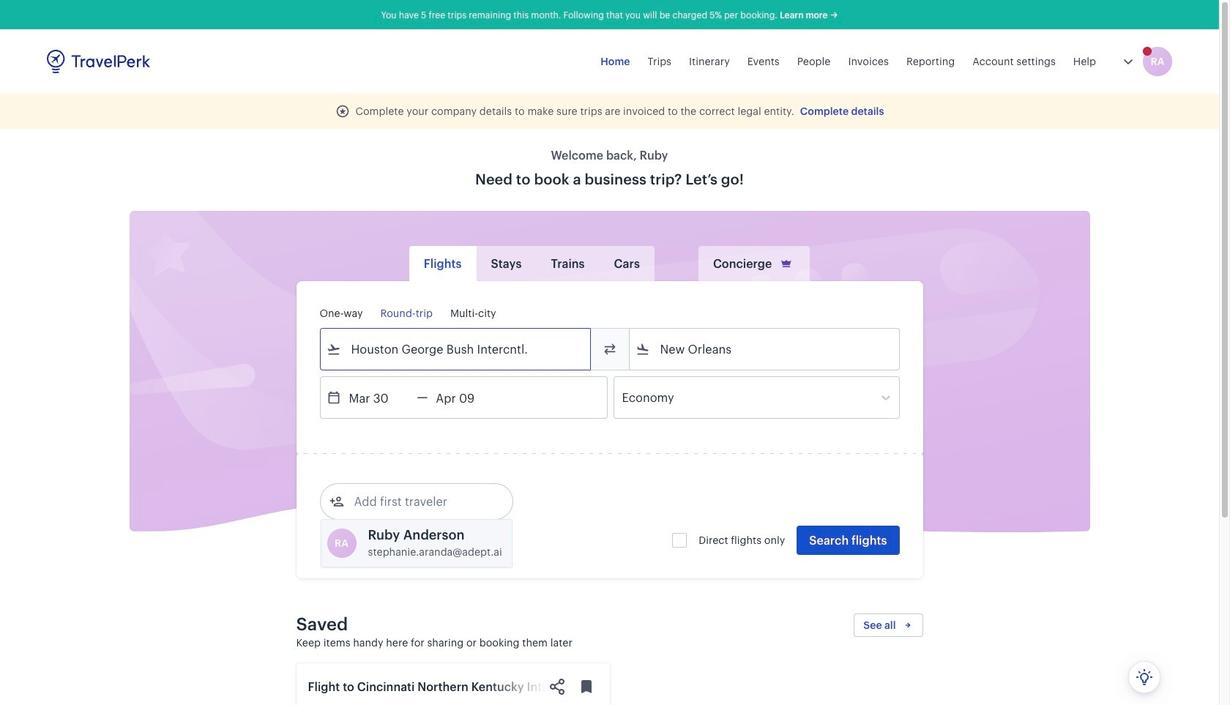 Task type: locate. For each thing, give the bounding box(es) containing it.
To search field
[[650, 338, 880, 361]]



Task type: describe. For each thing, give the bounding box(es) containing it.
From search field
[[341, 338, 571, 361]]

Depart text field
[[341, 377, 417, 418]]

Add first traveler search field
[[344, 490, 496, 513]]

Return text field
[[428, 377, 504, 418]]



